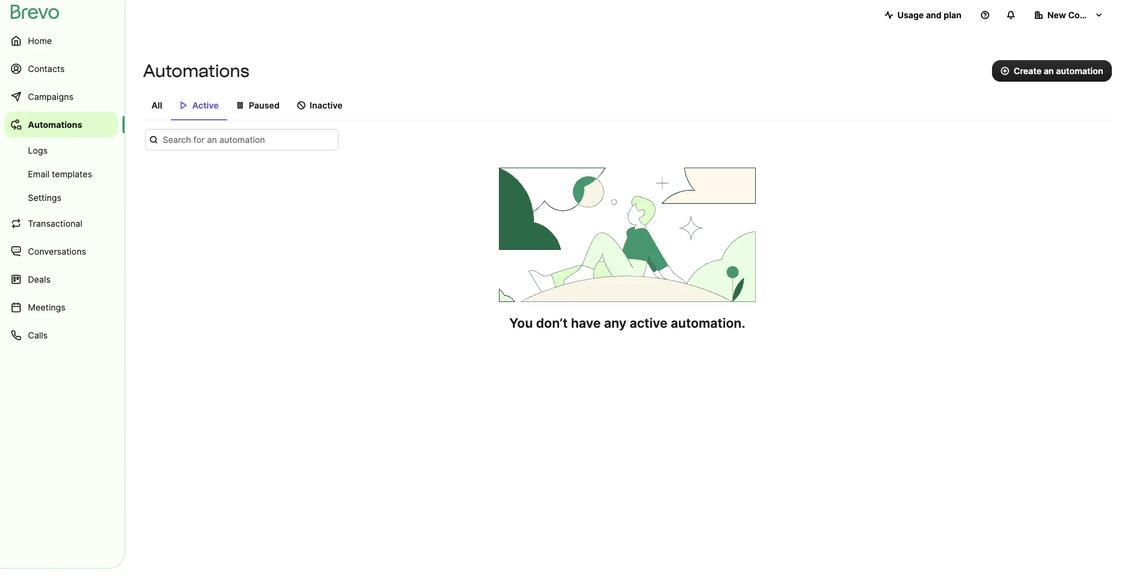 Task type: vqa. For each thing, say whether or not it's contained in the screenshot.
the don't
yes



Task type: describe. For each thing, give the bounding box(es) containing it.
create
[[1014, 66, 1042, 76]]

active
[[192, 100, 219, 111]]

campaigns link
[[4, 84, 118, 110]]

automation
[[1057, 66, 1104, 76]]

home link
[[4, 28, 118, 54]]

home
[[28, 35, 52, 46]]

new company
[[1048, 10, 1109, 20]]

don't
[[536, 316, 568, 331]]

usage and plan button
[[876, 4, 971, 26]]

conversations link
[[4, 239, 118, 264]]

paused link
[[227, 95, 288, 119]]

plan
[[944, 10, 962, 20]]

email templates
[[28, 169, 92, 180]]

active link
[[171, 95, 227, 120]]

workflow-list-search-input search field
[[145, 129, 339, 150]]

you don't have any active automation. tab panel
[[143, 129, 1113, 332]]

inactive link
[[288, 95, 351, 119]]

settings
[[28, 192, 62, 203]]

tab list containing all
[[143, 95, 1113, 120]]

campaigns
[[28, 91, 73, 102]]

settings link
[[4, 187, 118, 209]]

dxrbf image for active
[[179, 101, 188, 110]]

0 vertical spatial automations
[[143, 61, 249, 81]]

you don't have any active automation.
[[510, 316, 746, 331]]

logs
[[28, 145, 48, 156]]

new company button
[[1027, 4, 1113, 26]]

usage
[[898, 10, 924, 20]]

automations link
[[4, 112, 118, 138]]

0 horizontal spatial automations
[[28, 119, 82, 130]]

paused
[[249, 100, 280, 111]]

dxrbf image
[[236, 101, 245, 110]]

company
[[1069, 10, 1109, 20]]

calls
[[28, 330, 48, 341]]

email templates link
[[4, 163, 118, 185]]

conversations
[[28, 246, 86, 257]]

active
[[630, 316, 668, 331]]

deals link
[[4, 267, 118, 292]]



Task type: locate. For each thing, give the bounding box(es) containing it.
create an automation
[[1014, 66, 1104, 76]]

logs link
[[4, 140, 118, 161]]

deals
[[28, 274, 51, 285]]

you
[[510, 316, 533, 331]]

any
[[604, 316, 627, 331]]

transactional
[[28, 218, 82, 229]]

and
[[927, 10, 942, 20]]

automations
[[143, 61, 249, 81], [28, 119, 82, 130]]

1 vertical spatial automations
[[28, 119, 82, 130]]

meetings link
[[4, 295, 118, 320]]

automation.
[[671, 316, 746, 331]]

automations up logs link at the left top of page
[[28, 119, 82, 130]]

0 horizontal spatial dxrbf image
[[179, 101, 188, 110]]

dxrbf image inside active link
[[179, 101, 188, 110]]

dxrbf image for inactive
[[297, 101, 306, 110]]

dxrbf image left inactive
[[297, 101, 306, 110]]

dxrbf image left active
[[179, 101, 188, 110]]

1 dxrbf image from the left
[[179, 101, 188, 110]]

new
[[1048, 10, 1067, 20]]

meetings
[[28, 302, 66, 313]]

1 horizontal spatial dxrbf image
[[297, 101, 306, 110]]

templates
[[52, 169, 92, 180]]

contacts
[[28, 63, 65, 74]]

email
[[28, 169, 49, 180]]

usage and plan
[[898, 10, 962, 20]]

all
[[152, 100, 162, 111]]

create an automation button
[[993, 60, 1113, 82]]

have
[[571, 316, 601, 331]]

dxrbf image inside inactive link
[[297, 101, 306, 110]]

all link
[[143, 95, 171, 119]]

calls link
[[4, 322, 118, 348]]

transactional link
[[4, 211, 118, 236]]

dxrbf image
[[179, 101, 188, 110], [297, 101, 306, 110]]

automations up active
[[143, 61, 249, 81]]

2 dxrbf image from the left
[[297, 101, 306, 110]]

inactive
[[310, 100, 343, 111]]

an
[[1044, 66, 1055, 76]]

tab list
[[143, 95, 1113, 120]]

1 horizontal spatial automations
[[143, 61, 249, 81]]

contacts link
[[4, 56, 118, 82]]



